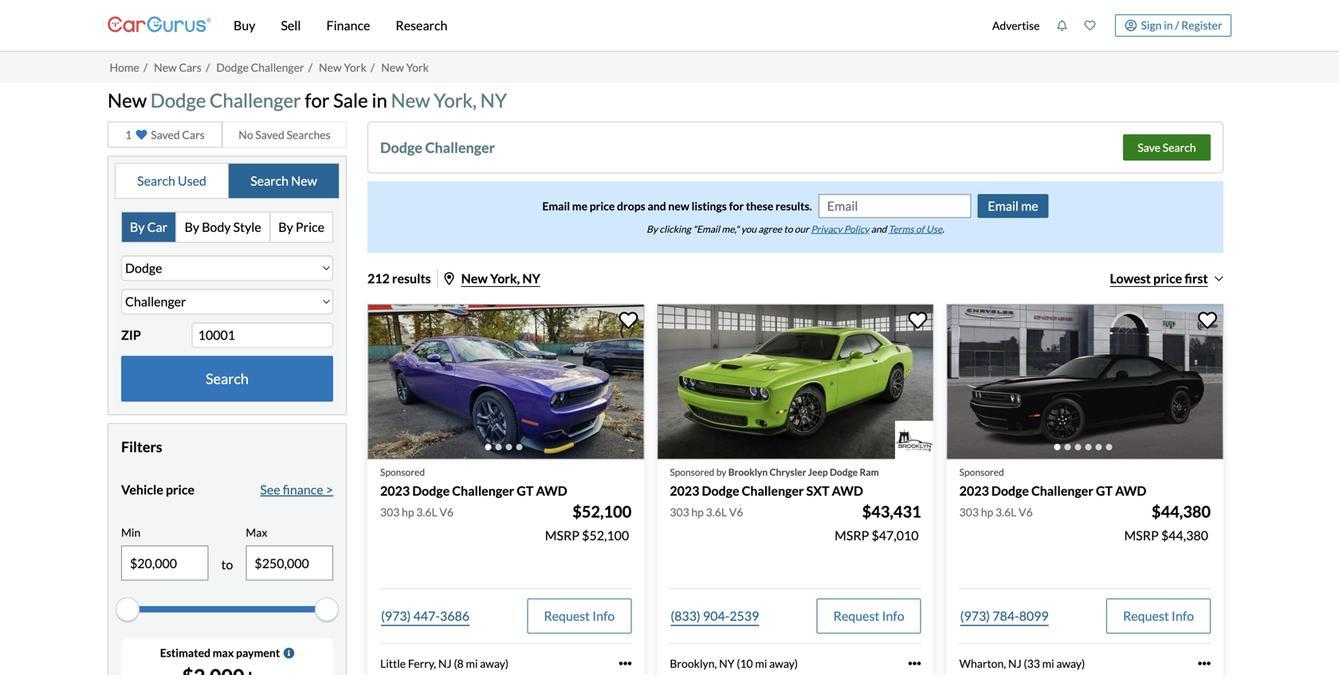 Task type: locate. For each thing, give the bounding box(es) containing it.
2 mi from the left
[[755, 657, 767, 670]]

nj left (8
[[438, 657, 452, 670]]

3 msrp from the left
[[1125, 528, 1159, 543]]

1 horizontal spatial awd
[[832, 483, 863, 499]]

research
[[396, 18, 448, 33]]

3 request info from the left
[[1123, 608, 1194, 624]]

1 horizontal spatial 303
[[670, 505, 689, 519]]

0 horizontal spatial 303
[[380, 505, 400, 519]]

1 info from the left
[[593, 608, 615, 624]]

for left the these
[[729, 199, 744, 213]]

request for $52,100
[[544, 608, 590, 624]]

sign in / register menu item
[[1104, 14, 1232, 37]]

212 results
[[368, 271, 431, 286]]

email inside email me button
[[988, 198, 1019, 214]]

hp for $43,431
[[692, 505, 704, 519]]

Min text field
[[122, 547, 208, 580]]

0 vertical spatial and
[[648, 199, 666, 213]]

away) right '(33'
[[1057, 657, 1085, 670]]

msrp inside $44,380 msrp $44,380
[[1125, 528, 1159, 543]]

0 horizontal spatial awd
[[536, 483, 567, 499]]

cars up used
[[182, 128, 205, 141]]

ferry,
[[408, 657, 436, 670]]

mi right (10
[[755, 657, 767, 670]]

303 hp 3.6l v6 for $44,380
[[960, 505, 1033, 519]]

tab list down used
[[121, 212, 333, 243]]

2 request info from the left
[[834, 608, 905, 624]]

0 horizontal spatial next image image
[[619, 369, 635, 395]]

email for email me
[[988, 198, 1019, 214]]

2 previous image image from the left
[[957, 369, 972, 395]]

1 mi from the left
[[466, 657, 478, 670]]

and right policy
[[871, 223, 887, 235]]

2 horizontal spatial hp
[[981, 505, 994, 519]]

search for search used
[[137, 173, 175, 188]]

open notifications image
[[1057, 20, 1068, 31]]

2 horizontal spatial 2023
[[960, 483, 989, 499]]

away) right (8
[[480, 657, 509, 670]]

menu
[[984, 3, 1232, 48]]

1 msrp from the left
[[545, 528, 580, 543]]

/ left register
[[1175, 18, 1180, 32]]

tab list up by body style at left top
[[115, 163, 340, 199]]

0 horizontal spatial request info
[[544, 608, 615, 624]]

cars down cargurus logo homepage link
[[179, 60, 202, 74]]

2023 for $52,100
[[380, 483, 410, 499]]

mi right '(33'
[[1043, 657, 1055, 670]]

mi for $43,431
[[755, 657, 767, 670]]

york up sale
[[344, 60, 367, 74]]

1 horizontal spatial 303 hp 3.6l v6
[[670, 505, 743, 519]]

sign in / register
[[1141, 18, 1223, 32]]

0 horizontal spatial gt
[[517, 483, 534, 499]]

/ right the new york link
[[371, 60, 375, 74]]

0 horizontal spatial 303 hp 3.6l v6
[[380, 505, 454, 519]]

1 horizontal spatial to
[[784, 223, 793, 235]]

3686
[[440, 608, 470, 624]]

3.6l for $44,380
[[996, 505, 1017, 519]]

search right save
[[1163, 141, 1196, 154]]

tab list for search new
[[121, 212, 333, 243]]

2 horizontal spatial 3.6l
[[996, 505, 1017, 519]]

ellipsis h image left brooklyn,
[[619, 657, 632, 670]]

0 horizontal spatial hp
[[402, 505, 414, 519]]

3 3.6l from the left
[[996, 505, 1017, 519]]

menu bar
[[211, 0, 984, 51]]

advertise
[[993, 19, 1040, 32]]

map marker alt image
[[445, 272, 454, 285]]

0 horizontal spatial me
[[572, 199, 588, 213]]

info for $52,100
[[593, 608, 615, 624]]

2 303 hp 3.6l v6 from the left
[[670, 505, 743, 519]]

saved right no at the top left of page
[[255, 128, 284, 141]]

heart image
[[136, 129, 147, 140]]

ellipsis h image
[[619, 657, 632, 670], [909, 657, 921, 670]]

2 horizontal spatial request info button
[[1107, 599, 1211, 634]]

3 awd from the left
[[1116, 483, 1147, 499]]

1 horizontal spatial request info button
[[817, 599, 921, 634]]

0 horizontal spatial mi
[[466, 657, 478, 670]]

3 v6 from the left
[[1019, 505, 1033, 519]]

2 horizontal spatial 303
[[960, 505, 979, 519]]

1 3.6l from the left
[[416, 505, 437, 519]]

new up the by price at top left
[[291, 173, 317, 188]]

(973) left 784- in the right of the page
[[961, 608, 990, 624]]

search left used
[[137, 173, 175, 188]]

2 303 from the left
[[670, 505, 689, 519]]

2 next image image from the left
[[1198, 369, 1214, 395]]

me
[[1021, 198, 1039, 214], [572, 199, 588, 213]]

tab list for no saved searches
[[115, 163, 340, 199]]

1 horizontal spatial saved
[[255, 128, 284, 141]]

ellipsis h image left wharton,
[[909, 657, 921, 670]]

3 mi from the left
[[1043, 657, 1055, 670]]

303 hp 3.6l v6 for $43,431
[[670, 505, 743, 519]]

1 next image image from the left
[[619, 369, 635, 395]]

buy
[[234, 18, 256, 33]]

1 horizontal spatial v6
[[729, 505, 743, 519]]

$44,380
[[1152, 502, 1211, 521], [1162, 528, 1209, 543]]

v6
[[440, 505, 454, 519], [729, 505, 743, 519], [1019, 505, 1033, 519]]

1 horizontal spatial hp
[[692, 505, 704, 519]]

1 horizontal spatial me
[[1021, 198, 1039, 214]]

1 303 from the left
[[380, 505, 400, 519]]

home link
[[110, 60, 139, 74]]

gt
[[517, 483, 534, 499], [1096, 483, 1113, 499]]

new up sale
[[319, 60, 342, 74]]

2 ellipsis h image from the left
[[909, 657, 921, 670]]

1 request info button from the left
[[527, 599, 632, 634]]

(973) for $52,100
[[381, 608, 411, 624]]

1 vertical spatial in
[[372, 89, 387, 112]]

1 hp from the left
[[402, 505, 414, 519]]

2 horizontal spatial 303 hp 3.6l v6
[[960, 505, 1033, 519]]

1 saved from the left
[[151, 128, 180, 141]]

0 vertical spatial cars
[[179, 60, 202, 74]]

2 horizontal spatial v6
[[1019, 505, 1033, 519]]

2 horizontal spatial msrp
[[1125, 528, 1159, 543]]

1 vertical spatial $44,380
[[1162, 528, 1209, 543]]

previous image image for $44,380
[[957, 369, 972, 395]]

tab list
[[115, 163, 340, 199], [121, 212, 333, 243]]

(973) inside button
[[961, 608, 990, 624]]

3.6l for $52,100
[[416, 505, 437, 519]]

2 v6 from the left
[[729, 505, 743, 519]]

0 horizontal spatial ny
[[481, 89, 507, 112]]

(833) 904-2539 button
[[670, 599, 760, 634]]

search new tab
[[229, 164, 339, 198]]

previous image image for $52,100
[[377, 369, 393, 395]]

york
[[344, 60, 367, 74], [406, 60, 429, 74]]

request info button for $43,431
[[817, 599, 921, 634]]

(973) 784-8099 button
[[960, 599, 1050, 634]]

request info for $44,380
[[1123, 608, 1194, 624]]

0 horizontal spatial price
[[166, 482, 195, 497]]

hp for $52,100
[[402, 505, 414, 519]]

2 request from the left
[[834, 608, 880, 624]]

mi right (8
[[466, 657, 478, 670]]

1 2023 from the left
[[380, 483, 410, 499]]

listings
[[692, 199, 727, 213]]

2 horizontal spatial info
[[1172, 608, 1194, 624]]

3 sponsored from the left
[[960, 467, 1004, 478]]

1 request from the left
[[544, 608, 590, 624]]

2023 inside sponsored by brooklyn chrysler jeep dodge ram 2023 dodge challenger sxt awd
[[670, 483, 700, 499]]

search down 'zip' telephone field
[[206, 370, 249, 388]]

request for $43,431
[[834, 608, 880, 624]]

request
[[544, 608, 590, 624], [834, 608, 880, 624], [1123, 608, 1170, 624]]

303 hp 3.6l v6
[[380, 505, 454, 519], [670, 505, 743, 519], [960, 505, 1033, 519]]

me inside button
[[1021, 198, 1039, 214]]

1 horizontal spatial in
[[1164, 18, 1173, 32]]

1 horizontal spatial 3.6l
[[706, 505, 727, 519]]

price
[[590, 199, 615, 213], [166, 482, 195, 497]]

2 request info button from the left
[[817, 599, 921, 634]]

1 vertical spatial york,
[[490, 271, 520, 286]]

0 horizontal spatial email
[[542, 199, 570, 213]]

1 horizontal spatial request
[[834, 608, 880, 624]]

1 horizontal spatial previous image image
[[957, 369, 972, 395]]

3 request info button from the left
[[1107, 599, 1211, 634]]

no
[[239, 128, 253, 141]]

by left body
[[185, 219, 199, 235]]

msrp
[[545, 528, 580, 543], [835, 528, 869, 543], [1125, 528, 1159, 543]]

2 info from the left
[[882, 608, 905, 624]]

price right vehicle in the left of the page
[[166, 482, 195, 497]]

little
[[380, 657, 406, 670]]

awd up $44,380 msrp $44,380
[[1116, 483, 1147, 499]]

3 away) from the left
[[1057, 657, 1085, 670]]

new right the new york link
[[381, 60, 404, 74]]

in right sign
[[1164, 18, 1173, 32]]

(833) 904-2539
[[671, 608, 759, 624]]

min
[[121, 526, 141, 539]]

york,
[[434, 89, 477, 112], [490, 271, 520, 286]]

previous image image
[[377, 369, 393, 395], [957, 369, 972, 395]]

search inside button
[[206, 370, 249, 388]]

784-
[[993, 608, 1019, 624]]

1 horizontal spatial and
[[871, 223, 887, 235]]

cars
[[179, 60, 202, 74], [182, 128, 205, 141]]

0 vertical spatial in
[[1164, 18, 1173, 32]]

1 (973) from the left
[[381, 608, 411, 624]]

zip
[[121, 327, 141, 343]]

awd up $52,100 msrp $52,100
[[536, 483, 567, 499]]

2 hp from the left
[[692, 505, 704, 519]]

these
[[746, 199, 774, 213]]

0 horizontal spatial for
[[305, 89, 330, 112]]

msrp inside $52,100 msrp $52,100
[[545, 528, 580, 543]]

next image image
[[619, 369, 635, 395], [1198, 369, 1214, 395]]

msrp inside "$43,431 msrp $47,010"
[[835, 528, 869, 543]]

privacy
[[811, 223, 842, 235]]

2 msrp from the left
[[835, 528, 869, 543]]

me for email me price drops and new listings for these results.
[[572, 199, 588, 213]]

gt for $52,100
[[517, 483, 534, 499]]

0 horizontal spatial info
[[593, 608, 615, 624]]

303 hp 3.6l v6 for $52,100
[[380, 505, 454, 519]]

searches
[[287, 128, 331, 141]]

0 horizontal spatial 2023
[[380, 483, 410, 499]]

brooklyn, ny (10 mi away)
[[670, 657, 798, 670]]

0 horizontal spatial request info button
[[527, 599, 632, 634]]

1 horizontal spatial ellipsis h image
[[909, 657, 921, 670]]

york down research popup button
[[406, 60, 429, 74]]

to left the our
[[784, 223, 793, 235]]

904-
[[703, 608, 730, 624]]

2 sponsored from the left
[[670, 467, 715, 478]]

brooklyn,
[[670, 657, 717, 670]]

buy button
[[221, 0, 268, 51]]

away) right (10
[[770, 657, 798, 670]]

away) for $44,380
[[1057, 657, 1085, 670]]

1 horizontal spatial price
[[590, 199, 615, 213]]

mi
[[466, 657, 478, 670], [755, 657, 767, 670], [1043, 657, 1055, 670]]

/ right new cars 'link'
[[206, 60, 210, 74]]

2 horizontal spatial request
[[1123, 608, 1170, 624]]

1 horizontal spatial away)
[[770, 657, 798, 670]]

2 3.6l from the left
[[706, 505, 727, 519]]

/
[[1175, 18, 1180, 32], [143, 60, 148, 74], [206, 60, 210, 74], [308, 60, 313, 74], [371, 60, 375, 74]]

8099
[[1019, 608, 1049, 624]]

1 horizontal spatial (973)
[[961, 608, 990, 624]]

brooklyn
[[729, 467, 768, 478]]

1 vertical spatial to
[[221, 557, 233, 573]]

research button
[[383, 0, 460, 51]]

new inside tab
[[291, 173, 317, 188]]

saved right heart image
[[151, 128, 180, 141]]

2 horizontal spatial mi
[[1043, 657, 1055, 670]]

ny
[[481, 89, 507, 112], [523, 271, 541, 286], [719, 657, 735, 670]]

1 horizontal spatial mi
[[755, 657, 767, 670]]

new up dodge challenger
[[391, 89, 430, 112]]

2 horizontal spatial away)
[[1057, 657, 1085, 670]]

0 vertical spatial tab list
[[115, 163, 340, 199]]

(973) left 447-
[[381, 608, 411, 624]]

3 303 hp 3.6l v6 from the left
[[960, 505, 1033, 519]]

1 horizontal spatial info
[[882, 608, 905, 624]]

tab list containing search used
[[115, 163, 340, 199]]

0 horizontal spatial ellipsis h image
[[619, 657, 632, 670]]

2 saved from the left
[[255, 128, 284, 141]]

(973) for $44,380
[[961, 608, 990, 624]]

3 2023 from the left
[[960, 483, 989, 499]]

0 horizontal spatial saved
[[151, 128, 180, 141]]

0 horizontal spatial (973)
[[381, 608, 411, 624]]

2 away) from the left
[[770, 657, 798, 670]]

3 request from the left
[[1123, 608, 1170, 624]]

0 horizontal spatial previous image image
[[377, 369, 393, 395]]

awd for $52,100
[[536, 483, 567, 499]]

2 awd from the left
[[832, 483, 863, 499]]

1 horizontal spatial email
[[988, 198, 1019, 214]]

by inside 'tab'
[[278, 219, 293, 235]]

1 horizontal spatial msrp
[[835, 528, 869, 543]]

1 v6 from the left
[[440, 505, 454, 519]]

request info for $43,431
[[834, 608, 905, 624]]

1 request info from the left
[[544, 608, 615, 624]]

1 horizontal spatial york
[[406, 60, 429, 74]]

0 horizontal spatial 3.6l
[[416, 505, 437, 519]]

sxt
[[807, 483, 830, 499]]

dodge challenger link
[[216, 60, 304, 74]]

0 vertical spatial $52,100
[[573, 502, 632, 521]]

0 horizontal spatial nj
[[438, 657, 452, 670]]

2 horizontal spatial sponsored
[[960, 467, 1004, 478]]

3 hp from the left
[[981, 505, 994, 519]]

nj
[[438, 657, 452, 670], [1009, 657, 1022, 670]]

new york, ny
[[461, 271, 541, 286]]

by price tab
[[271, 212, 332, 242]]

1 sponsored 2023 dodge challenger gt awd from the left
[[380, 467, 567, 499]]

nj left '(33'
[[1009, 657, 1022, 670]]

by body style tab
[[177, 212, 271, 242]]

1 horizontal spatial gt
[[1096, 483, 1113, 499]]

$52,100
[[573, 502, 632, 521], [582, 528, 629, 543]]

request info button for $52,100
[[527, 599, 632, 634]]

york, up dodge challenger
[[434, 89, 477, 112]]

awd for $44,380
[[1116, 483, 1147, 499]]

1 vertical spatial ny
[[523, 271, 541, 286]]

hp for $44,380
[[981, 505, 994, 519]]

sponsored
[[380, 467, 425, 478], [670, 467, 715, 478], [960, 467, 1004, 478]]

awd down "ram"
[[832, 483, 863, 499]]

cargurus logo homepage link image
[[108, 3, 211, 48]]

estimated max payment
[[160, 646, 280, 660]]

dodge
[[216, 60, 249, 74], [150, 89, 206, 112], [380, 139, 422, 156], [830, 467, 858, 478], [412, 483, 450, 499], [702, 483, 740, 499], [992, 483, 1029, 499]]

1 horizontal spatial sponsored 2023 dodge challenger gt awd
[[960, 467, 1147, 499]]

1 sponsored from the left
[[380, 467, 425, 478]]

request info for $52,100
[[544, 608, 615, 624]]

1 awd from the left
[[536, 483, 567, 499]]

2 sponsored 2023 dodge challenger gt awd from the left
[[960, 467, 1147, 499]]

sponsored inside sponsored by brooklyn chrysler jeep dodge ram 2023 dodge challenger sxt awd
[[670, 467, 715, 478]]

0 horizontal spatial york
[[344, 60, 367, 74]]

1 vertical spatial cars
[[182, 128, 205, 141]]

2539
[[730, 608, 759, 624]]

0 horizontal spatial away)
[[480, 657, 509, 670]]

in inside menu item
[[1164, 18, 1173, 32]]

and left new
[[648, 199, 666, 213]]

saved cars image
[[1085, 20, 1096, 31]]

in right sale
[[372, 89, 387, 112]]

3 info from the left
[[1172, 608, 1194, 624]]

(973) inside button
[[381, 608, 411, 624]]

email
[[988, 198, 1019, 214], [542, 199, 570, 213]]

3 303 from the left
[[960, 505, 979, 519]]

new cars link
[[154, 60, 202, 74]]

to left max "text box"
[[221, 557, 233, 573]]

by left price
[[278, 219, 293, 235]]

brooklyn chrysler jeep dodge ram image
[[895, 421, 934, 460]]

tab list containing by car
[[121, 212, 333, 243]]

2 horizontal spatial awd
[[1116, 483, 1147, 499]]

1 horizontal spatial nj
[[1009, 657, 1022, 670]]

1 horizontal spatial ny
[[523, 271, 541, 286]]

search down no saved searches
[[251, 173, 289, 188]]

v6 for $44,380
[[1019, 505, 1033, 519]]

1 vertical spatial tab list
[[121, 212, 333, 243]]

2 horizontal spatial request info
[[1123, 608, 1194, 624]]

0 horizontal spatial to
[[221, 557, 233, 573]]

303 for $44,380
[[960, 505, 979, 519]]

price left drops
[[590, 199, 615, 213]]

2 2023 from the left
[[670, 483, 700, 499]]

(8
[[454, 657, 464, 670]]

1 horizontal spatial sponsored
[[670, 467, 715, 478]]

sponsored for $44,380
[[960, 467, 1004, 478]]

2 gt from the left
[[1096, 483, 1113, 499]]

1 303 hp 3.6l v6 from the left
[[380, 505, 454, 519]]

0 vertical spatial price
[[590, 199, 615, 213]]

search new
[[251, 173, 317, 188]]

0 horizontal spatial york,
[[434, 89, 477, 112]]

by left car at left
[[130, 219, 145, 235]]

0 horizontal spatial sponsored
[[380, 467, 425, 478]]

0 horizontal spatial v6
[[440, 505, 454, 519]]

sale
[[333, 89, 368, 112]]

by left the clicking
[[647, 223, 658, 235]]

2 (973) from the left
[[961, 608, 990, 624]]

1 vertical spatial for
[[729, 199, 744, 213]]

0 horizontal spatial request
[[544, 608, 590, 624]]

york, right map marker alt icon
[[490, 271, 520, 286]]

0 horizontal spatial msrp
[[545, 528, 580, 543]]

for left sale
[[305, 89, 330, 112]]

info circle image
[[283, 648, 294, 659]]

1 ellipsis h image from the left
[[619, 657, 632, 670]]

0 horizontal spatial sponsored 2023 dodge challenger gt awd
[[380, 467, 567, 499]]

0 horizontal spatial in
[[372, 89, 387, 112]]

2 horizontal spatial ny
[[719, 657, 735, 670]]

and
[[648, 199, 666, 213], [871, 223, 887, 235]]

1 gt from the left
[[517, 483, 534, 499]]

1 previous image image from the left
[[377, 369, 393, 395]]

sponsored 2023 dodge challenger gt awd for $44,380
[[960, 467, 1147, 499]]

home / new cars / dodge challenger / new york / new york
[[110, 60, 429, 74]]

0 vertical spatial ny
[[481, 89, 507, 112]]



Task type: vqa. For each thing, say whether or not it's contained in the screenshot.
'MILEAGE' icon
no



Task type: describe. For each thing, give the bounding box(es) containing it.
by for by body style
[[185, 219, 199, 235]]

0 vertical spatial $44,380
[[1152, 502, 1211, 521]]

no saved searches
[[239, 128, 331, 141]]

search inside 'button'
[[1163, 141, 1196, 154]]

use
[[927, 223, 943, 235]]

sell
[[281, 18, 301, 33]]

jeep
[[808, 467, 828, 478]]

0 vertical spatial york,
[[434, 89, 477, 112]]

212
[[368, 271, 390, 286]]

cargurus logo homepage link link
[[108, 3, 211, 48]]

me,"
[[722, 223, 739, 235]]

by price
[[278, 219, 325, 235]]

see
[[260, 482, 280, 497]]

price
[[296, 219, 325, 235]]

agree
[[759, 223, 782, 235]]

0 vertical spatial for
[[305, 89, 330, 112]]

(33
[[1024, 657, 1040, 670]]

max
[[213, 646, 234, 660]]

v6 for $52,100
[[440, 505, 454, 519]]

$47,010
[[872, 528, 919, 543]]

ellipsis h image
[[1198, 657, 1211, 670]]

wharton, nj (33 mi away)
[[960, 657, 1085, 670]]

sponsored for $52,100
[[380, 467, 425, 478]]

me for email me
[[1021, 198, 1039, 214]]

save search
[[1138, 141, 1196, 154]]

search button
[[121, 356, 333, 402]]

1 nj from the left
[[438, 657, 452, 670]]

ram
[[860, 467, 879, 478]]

0 vertical spatial to
[[784, 223, 793, 235]]

0 horizontal spatial and
[[648, 199, 666, 213]]

by for by car
[[130, 219, 145, 235]]

1 york from the left
[[344, 60, 367, 74]]

vehicle
[[121, 482, 163, 497]]

email for email me price drops and new listings for these results.
[[542, 199, 570, 213]]

new york link
[[319, 60, 367, 74]]

303 for $52,100
[[380, 505, 400, 519]]

new down home 'link'
[[108, 89, 147, 112]]

email me price drops and new listings for these results.
[[542, 199, 812, 213]]

finance
[[283, 482, 323, 497]]

request info button for $44,380
[[1107, 599, 1211, 634]]

Max text field
[[247, 547, 332, 580]]

new dodge challenger for sale in new york, ny
[[108, 89, 507, 112]]

chrysler
[[770, 467, 806, 478]]

mi for $44,380
[[1043, 657, 1055, 670]]

msrp for $52,100
[[545, 528, 580, 543]]

terms
[[889, 223, 914, 235]]

$43,431 msrp $47,010
[[835, 502, 921, 543]]

sponsored 2023 dodge challenger gt awd for $52,100
[[380, 467, 567, 499]]

menu containing sign in / register
[[984, 3, 1232, 48]]

Email email field
[[819, 195, 971, 217]]

new right map marker alt icon
[[461, 271, 488, 286]]

2 nj from the left
[[1009, 657, 1022, 670]]

by clicking "email me," you agree to our privacy policy and terms of use .
[[647, 223, 945, 235]]

email me
[[988, 198, 1039, 214]]

447-
[[413, 608, 440, 624]]

request for $44,380
[[1123, 608, 1170, 624]]

sponsored for $43,431
[[670, 467, 715, 478]]

see finance >
[[260, 482, 333, 497]]

msrp for $43,431
[[835, 528, 869, 543]]

body
[[202, 219, 231, 235]]

search for search new
[[251, 173, 289, 188]]

estimated
[[160, 646, 211, 660]]

pitch black clearcoat 2023 dodge challenger gt awd coupe all-wheel drive 8-speed automatic image
[[947, 304, 1224, 460]]

1 horizontal spatial york,
[[490, 271, 520, 286]]

new
[[668, 199, 690, 213]]

wharton,
[[960, 657, 1006, 670]]

by car
[[130, 219, 168, 235]]

2 vertical spatial ny
[[719, 657, 735, 670]]

home
[[110, 60, 139, 74]]

saved cars
[[151, 128, 205, 141]]

drops
[[617, 199, 646, 213]]

1
[[125, 128, 132, 141]]

$44,380 msrp $44,380
[[1125, 502, 1211, 543]]

sell button
[[268, 0, 314, 51]]

gt for $44,380
[[1096, 483, 1113, 499]]

by for by price
[[278, 219, 293, 235]]

info for $44,380
[[1172, 608, 1194, 624]]

search used
[[137, 173, 206, 188]]

privacy policy link
[[811, 223, 870, 235]]

filters
[[121, 438, 162, 456]]

search used tab
[[116, 164, 229, 198]]

search for search
[[206, 370, 249, 388]]

results
[[392, 271, 431, 286]]

1 vertical spatial and
[[871, 223, 887, 235]]

new right home 'link'
[[154, 60, 177, 74]]

next image image for $44,380
[[1198, 369, 1214, 395]]

dodge challenger
[[380, 139, 495, 156]]

by car tab
[[122, 212, 177, 242]]

clicking
[[660, 223, 691, 235]]

user icon image
[[1125, 20, 1137, 31]]

of
[[916, 223, 925, 235]]

max
[[246, 526, 267, 539]]

finance
[[327, 18, 370, 33]]

sponsored by brooklyn chrysler jeep dodge ram 2023 dodge challenger sxt awd
[[670, 467, 879, 499]]

by
[[717, 467, 727, 478]]

little ferry, nj (8 mi away)
[[380, 657, 509, 670]]

/ inside menu item
[[1175, 18, 1180, 32]]

awd inside sponsored by brooklyn chrysler jeep dodge ram 2023 dodge challenger sxt awd
[[832, 483, 863, 499]]

/ right home
[[143, 60, 148, 74]]

(973) 447-3686
[[381, 608, 470, 624]]

next image image for $52,100
[[619, 369, 635, 395]]

1 vertical spatial price
[[166, 482, 195, 497]]

$43,431
[[862, 502, 921, 521]]

ZIP telephone field
[[192, 322, 333, 348]]

/ left the new york link
[[308, 60, 313, 74]]

register
[[1182, 18, 1223, 32]]

car
[[147, 219, 168, 235]]

1 away) from the left
[[480, 657, 509, 670]]

1 vertical spatial $52,100
[[582, 528, 629, 543]]

save search button
[[1123, 134, 1211, 161]]

1 horizontal spatial for
[[729, 199, 744, 213]]

challenger inside sponsored by brooklyn chrysler jeep dodge ram 2023 dodge challenger sxt awd
[[742, 483, 804, 499]]

2 york from the left
[[406, 60, 429, 74]]

payment
[[236, 646, 280, 660]]

you
[[741, 223, 757, 235]]

info for $43,431
[[882, 608, 905, 624]]

ellipsis h image for $43,431
[[909, 657, 921, 670]]

pitch black clearcoat 2023 dodge challenger sxt awd coupe all-wheel drive 8-speed automatic image
[[657, 304, 934, 460]]

2023 for $44,380
[[960, 483, 989, 499]]

by body style
[[185, 219, 261, 235]]

sign
[[1141, 18, 1162, 32]]

email me button
[[978, 194, 1049, 218]]

msrp for $44,380
[[1125, 528, 1159, 543]]

"email
[[693, 223, 720, 235]]

advertise link
[[984, 3, 1048, 48]]

save
[[1138, 141, 1161, 154]]

(833)
[[671, 608, 701, 624]]

finance button
[[314, 0, 383, 51]]

policy
[[844, 223, 870, 235]]

sign in / register link
[[1115, 14, 1232, 37]]

ellipsis h image for $52,100
[[619, 657, 632, 670]]

303 for $43,431
[[670, 505, 689, 519]]

v6 for $43,431
[[729, 505, 743, 519]]

away) for $43,431
[[770, 657, 798, 670]]

new york, ny button
[[445, 271, 541, 286]]

$52,100 msrp $52,100
[[545, 502, 632, 543]]

menu bar containing buy
[[211, 0, 984, 51]]

see finance > link
[[260, 480, 333, 499]]

used
[[178, 173, 206, 188]]

3.6l for $43,431
[[706, 505, 727, 519]]

plum crazy pearlcoat 2023 dodge challenger gt awd coupe all-wheel drive 8-speed automatic image
[[368, 304, 645, 460]]



